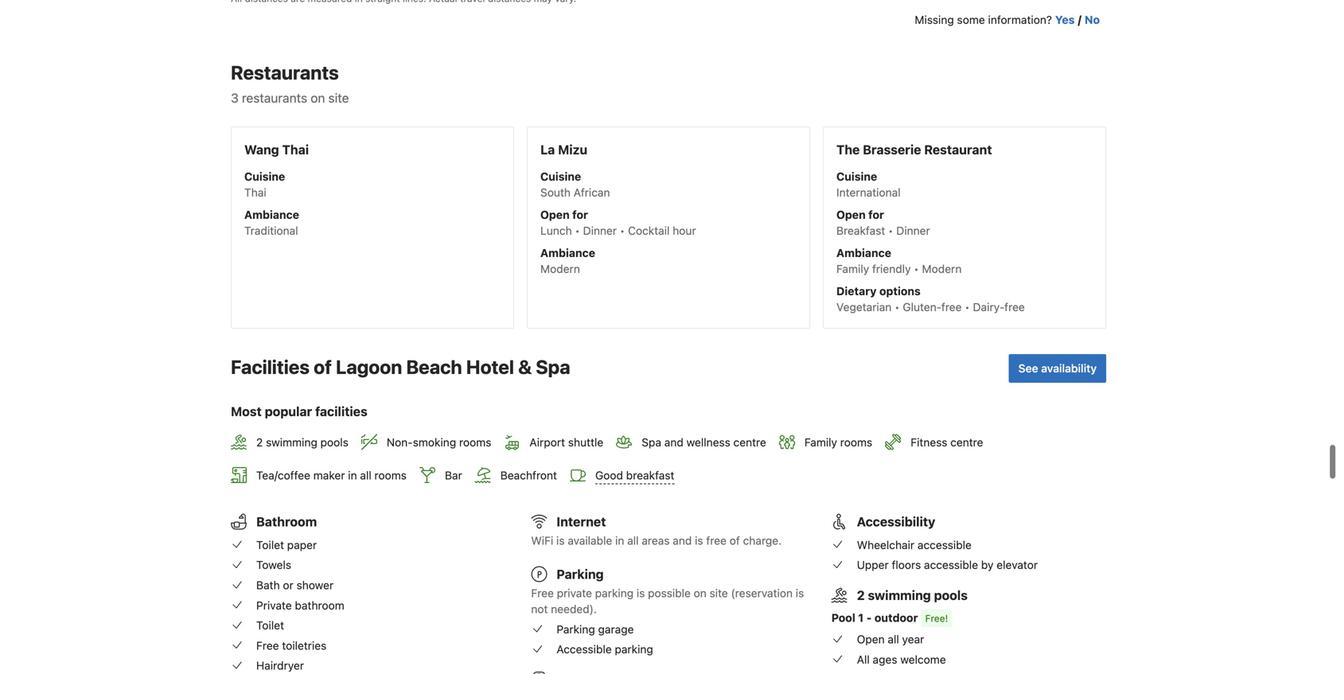 Task type: describe. For each thing, give the bounding box(es) containing it.
/
[[1078, 13, 1082, 26]]

1 vertical spatial spa
[[642, 436, 661, 449]]

• for lunch
[[575, 224, 580, 237]]

cocktail
[[628, 224, 670, 237]]

non-
[[387, 436, 413, 449]]

gluten-
[[903, 300, 942, 314]]

0 vertical spatial all
[[360, 469, 371, 482]]

shuttle
[[568, 436, 604, 449]]

missing
[[915, 13, 954, 26]]

0 horizontal spatial in
[[348, 469, 357, 482]]

1 vertical spatial parking
[[615, 643, 653, 656]]

accessible
[[557, 643, 612, 656]]

free for free toiletries
[[256, 639, 279, 652]]

toilet for toilet
[[256, 619, 284, 632]]

free toiletries
[[256, 639, 327, 652]]

bathroom
[[256, 514, 317, 529]]

international
[[837, 186, 901, 199]]

bathroom
[[295, 599, 344, 612]]

ages
[[873, 653, 897, 666]]

wheelchair accessible
[[857, 538, 972, 551]]

pool 1 - outdoor free!
[[832, 611, 948, 625]]

possible
[[648, 587, 691, 600]]

good breakfast
[[595, 469, 674, 482]]

traditional
[[244, 224, 298, 237]]

dietary options vegetarian • gluten-free • dairy-free
[[837, 284, 1025, 314]]

not
[[531, 603, 548, 616]]

free for free private parking is possible on site (reservation is not needed).
[[531, 587, 554, 600]]

parking garage
[[557, 623, 634, 636]]

parking for parking
[[557, 567, 604, 582]]

wifi
[[531, 534, 553, 547]]

all ages welcome
[[857, 653, 946, 666]]

ambiance for the
[[837, 246, 891, 259]]

year
[[902, 633, 924, 646]]

2 vertical spatial all
[[888, 633, 899, 646]]

thai for cuisine thai
[[244, 186, 266, 199]]

toilet for toilet paper
[[256, 538, 284, 551]]

lunch
[[540, 224, 572, 237]]

bath or shower
[[256, 579, 334, 592]]

open for la
[[540, 208, 570, 221]]

2 centre from the left
[[950, 436, 983, 449]]

restaurants
[[242, 90, 307, 105]]

welcome
[[900, 653, 946, 666]]

0 vertical spatial accessible
[[918, 538, 972, 551]]

dinner for mizu
[[583, 224, 617, 237]]

breakfast
[[626, 469, 674, 482]]

spa and wellness centre
[[642, 436, 766, 449]]

cuisine for la
[[540, 170, 581, 183]]

availability
[[1041, 362, 1097, 375]]

(reservation
[[731, 587, 793, 600]]

tea/coffee
[[256, 469, 310, 482]]

1
[[858, 611, 864, 625]]

all
[[857, 653, 870, 666]]

wifi is available in all areas and is free of charge.
[[531, 534, 782, 547]]

breakfast
[[837, 224, 885, 237]]

open for breakfast • dinner
[[837, 208, 930, 237]]

cuisine for the
[[837, 170, 877, 183]]

toilet paper
[[256, 538, 317, 551]]

la
[[540, 142, 555, 157]]

private bathroom
[[256, 599, 344, 612]]

1 vertical spatial of
[[730, 534, 740, 547]]

mizu
[[558, 142, 587, 157]]

parking inside free private parking is possible on site (reservation is not needed).
[[595, 587, 634, 600]]

0 vertical spatial and
[[664, 436, 684, 449]]

see
[[1019, 362, 1038, 375]]

tea/coffee maker in all rooms
[[256, 469, 407, 482]]

maker
[[313, 469, 345, 482]]

is right areas
[[695, 534, 703, 547]]

open all year
[[857, 633, 924, 646]]

elevator
[[997, 558, 1038, 572]]

accessible parking
[[557, 643, 653, 656]]

free private parking is possible on site (reservation is not needed).
[[531, 587, 804, 616]]

accessibility
[[857, 514, 935, 529]]

charge.
[[743, 534, 782, 547]]

airport shuttle
[[530, 436, 604, 449]]

is right wifi
[[556, 534, 565, 547]]

modern inside 'ambiance family friendly • modern'
[[922, 262, 962, 275]]

airport
[[530, 436, 565, 449]]

0 horizontal spatial rooms
[[374, 469, 407, 482]]

available
[[568, 534, 612, 547]]

wang thai
[[244, 142, 309, 157]]

family inside 'ambiance family friendly • modern'
[[837, 262, 869, 275]]

0 vertical spatial of
[[314, 356, 332, 378]]

1 horizontal spatial 2 swimming pools
[[857, 588, 968, 603]]

the brasserie restaurant
[[837, 142, 992, 157]]

facilities of lagoon beach hotel & spa
[[231, 356, 570, 378]]

yes button
[[1055, 12, 1075, 28]]

la mizu
[[540, 142, 587, 157]]

thai for wang thai
[[282, 142, 309, 157]]

african
[[574, 186, 610, 199]]

good
[[595, 469, 623, 482]]

1 vertical spatial accessible
[[924, 558, 978, 572]]

see availability button
[[1009, 354, 1106, 383]]

by
[[981, 558, 994, 572]]

free!
[[925, 613, 948, 624]]

open for lunch • dinner • cocktail hour
[[540, 208, 696, 237]]

wang
[[244, 142, 279, 157]]

toiletries
[[282, 639, 327, 652]]

1 horizontal spatial rooms
[[459, 436, 491, 449]]



Task type: vqa. For each thing, say whether or not it's contained in the screenshot.
2nd Cuisine from the right
yes



Task type: locate. For each thing, give the bounding box(es) containing it.
• right friendly
[[914, 262, 919, 275]]

1 horizontal spatial for
[[868, 208, 884, 221]]

ambiance modern
[[540, 246, 595, 275]]

0 horizontal spatial for
[[572, 208, 588, 221]]

needed).
[[551, 603, 597, 616]]

non-smoking rooms
[[387, 436, 491, 449]]

0 vertical spatial 2
[[256, 436, 263, 449]]

1 horizontal spatial in
[[615, 534, 624, 547]]

for for brasserie
[[868, 208, 884, 221]]

for
[[572, 208, 588, 221], [868, 208, 884, 221]]

ambiance down "breakfast" at the right
[[837, 246, 891, 259]]

dinner inside open for breakfast • dinner
[[896, 224, 930, 237]]

free
[[942, 300, 962, 314], [1005, 300, 1025, 314], [706, 534, 727, 547]]

and left wellness
[[664, 436, 684, 449]]

and right areas
[[673, 534, 692, 547]]

garage
[[598, 623, 634, 636]]

0 horizontal spatial 2
[[256, 436, 263, 449]]

• for breakfast
[[888, 224, 893, 237]]

&
[[518, 356, 532, 378]]

2 horizontal spatial rooms
[[840, 436, 873, 449]]

parking down needed). on the left bottom
[[557, 623, 595, 636]]

0 horizontal spatial dinner
[[583, 224, 617, 237]]

0 horizontal spatial site
[[328, 90, 349, 105]]

parking down "garage"
[[615, 643, 653, 656]]

on right possible at the bottom of page
[[694, 587, 707, 600]]

is
[[556, 534, 565, 547], [695, 534, 703, 547], [637, 587, 645, 600], [796, 587, 804, 600]]

ambiance inside 'ambiance family friendly • modern'
[[837, 246, 891, 259]]

for down african
[[572, 208, 588, 221]]

1 horizontal spatial ambiance
[[540, 246, 595, 259]]

wheelchair
[[857, 538, 915, 551]]

in
[[348, 469, 357, 482], [615, 534, 624, 547]]

0 vertical spatial family
[[837, 262, 869, 275]]

modern inside ambiance modern
[[540, 262, 580, 275]]

open inside 'open for lunch • dinner • cocktail hour'
[[540, 208, 570, 221]]

ambiance for la
[[540, 246, 595, 259]]

• right lunch
[[575, 224, 580, 237]]

• for friendly
[[914, 262, 919, 275]]

0 horizontal spatial thai
[[244, 186, 266, 199]]

site inside free private parking is possible on site (reservation is not needed).
[[710, 587, 728, 600]]

parking up "garage"
[[595, 587, 634, 600]]

options
[[879, 284, 921, 298]]

all right maker
[[360, 469, 371, 482]]

1 parking from the top
[[557, 567, 604, 582]]

is left possible at the bottom of page
[[637, 587, 645, 600]]

1 vertical spatial all
[[627, 534, 639, 547]]

family rooms
[[805, 436, 873, 449]]

0 horizontal spatial pools
[[320, 436, 348, 449]]

1 centre from the left
[[733, 436, 766, 449]]

1 vertical spatial pools
[[934, 588, 968, 603]]

1 horizontal spatial thai
[[282, 142, 309, 157]]

modern
[[540, 262, 580, 275], [922, 262, 962, 275]]

0 horizontal spatial swimming
[[266, 436, 317, 449]]

free up see
[[1005, 300, 1025, 314]]

1 vertical spatial thai
[[244, 186, 266, 199]]

or
[[283, 579, 294, 592]]

cuisine up the "south"
[[540, 170, 581, 183]]

for up "breakfast" at the right
[[868, 208, 884, 221]]

upper floors accessible by elevator
[[857, 558, 1038, 572]]

centre right wellness
[[733, 436, 766, 449]]

1 vertical spatial in
[[615, 534, 624, 547]]

1 dinner from the left
[[583, 224, 617, 237]]

1 vertical spatial and
[[673, 534, 692, 547]]

fitness centre
[[911, 436, 983, 449]]

site inside restaurants 3 restaurants on site
[[328, 90, 349, 105]]

open for the
[[837, 208, 866, 221]]

2
[[256, 436, 263, 449], [857, 588, 865, 603]]

0 horizontal spatial centre
[[733, 436, 766, 449]]

0 vertical spatial in
[[348, 469, 357, 482]]

1 horizontal spatial on
[[694, 587, 707, 600]]

1 horizontal spatial pools
[[934, 588, 968, 603]]

all left areas
[[627, 534, 639, 547]]

open
[[540, 208, 570, 221], [837, 208, 866, 221], [857, 633, 885, 646]]

all
[[360, 469, 371, 482], [627, 534, 639, 547], [888, 633, 899, 646]]

some
[[957, 13, 985, 26]]

facilities
[[315, 404, 368, 419]]

1 horizontal spatial site
[[710, 587, 728, 600]]

0 horizontal spatial cuisine
[[244, 170, 285, 183]]

1 horizontal spatial cuisine
[[540, 170, 581, 183]]

dinner
[[583, 224, 617, 237], [896, 224, 930, 237]]

fitness
[[911, 436, 947, 449]]

toilet up towels
[[256, 538, 284, 551]]

swimming down popular
[[266, 436, 317, 449]]

pools down facilities
[[320, 436, 348, 449]]

2 horizontal spatial all
[[888, 633, 899, 646]]

1 horizontal spatial modern
[[922, 262, 962, 275]]

information?
[[988, 13, 1052, 26]]

is right (reservation
[[796, 587, 804, 600]]

ambiance up traditional
[[244, 208, 299, 221]]

0 horizontal spatial all
[[360, 469, 371, 482]]

most
[[231, 404, 262, 419]]

ambiance traditional
[[244, 208, 299, 237]]

cuisine for wang
[[244, 170, 285, 183]]

for inside open for breakfast • dinner
[[868, 208, 884, 221]]

free inside free private parking is possible on site (reservation is not needed).
[[531, 587, 554, 600]]

0 horizontal spatial on
[[311, 90, 325, 105]]

ambiance down lunch
[[540, 246, 595, 259]]

0 vertical spatial free
[[531, 587, 554, 600]]

2 horizontal spatial ambiance
[[837, 246, 891, 259]]

outdoor
[[875, 611, 918, 625]]

rooms down non-
[[374, 469, 407, 482]]

modern up the dietary options vegetarian • gluten-free • dairy-free
[[922, 262, 962, 275]]

• left cocktail
[[620, 224, 625, 237]]

2 up 1
[[857, 588, 865, 603]]

0 vertical spatial parking
[[557, 567, 604, 582]]

hotel
[[466, 356, 514, 378]]

2 cuisine from the left
[[540, 170, 581, 183]]

thai inside "cuisine thai"
[[244, 186, 266, 199]]

2 for from the left
[[868, 208, 884, 221]]

0 vertical spatial swimming
[[266, 436, 317, 449]]

0 horizontal spatial 2 swimming pools
[[256, 436, 348, 449]]

1 horizontal spatial 2
[[857, 588, 865, 603]]

ambiance
[[244, 208, 299, 221], [540, 246, 595, 259], [837, 246, 891, 259]]

dinner down african
[[583, 224, 617, 237]]

1 horizontal spatial dinner
[[896, 224, 930, 237]]

0 horizontal spatial free
[[256, 639, 279, 652]]

2 toilet from the top
[[256, 619, 284, 632]]

of left charge.
[[730, 534, 740, 547]]

site left (reservation
[[710, 587, 728, 600]]

swimming
[[266, 436, 317, 449], [868, 588, 931, 603]]

accessible left by
[[924, 558, 978, 572]]

free left charge.
[[706, 534, 727, 547]]

floors
[[892, 558, 921, 572]]

cuisine inside cuisine south african
[[540, 170, 581, 183]]

cuisine up "international"
[[837, 170, 877, 183]]

free up not on the left bottom
[[531, 587, 554, 600]]

0 vertical spatial toilet
[[256, 538, 284, 551]]

• right "breakfast" at the right
[[888, 224, 893, 237]]

0 horizontal spatial of
[[314, 356, 332, 378]]

2 dinner from the left
[[896, 224, 930, 237]]

friendly
[[872, 262, 911, 275]]

0 horizontal spatial free
[[706, 534, 727, 547]]

0 vertical spatial 2 swimming pools
[[256, 436, 348, 449]]

1 modern from the left
[[540, 262, 580, 275]]

spa up breakfast
[[642, 436, 661, 449]]

2 swimming pools up "outdoor"
[[857, 588, 968, 603]]

the
[[837, 142, 860, 157]]

0 vertical spatial parking
[[595, 587, 634, 600]]

missing some information? yes / no
[[915, 13, 1100, 26]]

1 vertical spatial on
[[694, 587, 707, 600]]

1 vertical spatial site
[[710, 587, 728, 600]]

bath
[[256, 579, 280, 592]]

free for wifi is available in all areas and is free of charge.
[[706, 534, 727, 547]]

dietary
[[837, 284, 877, 298]]

accessible up upper floors accessible by elevator
[[918, 538, 972, 551]]

swimming up "outdoor"
[[868, 588, 931, 603]]

toilet down private
[[256, 619, 284, 632]]

restaurant
[[924, 142, 992, 157]]

centre
[[733, 436, 766, 449], [950, 436, 983, 449]]

1 vertical spatial swimming
[[868, 588, 931, 603]]

of left lagoon
[[314, 356, 332, 378]]

pools
[[320, 436, 348, 449], [934, 588, 968, 603]]

cuisine inside cuisine international
[[837, 170, 877, 183]]

hour
[[673, 224, 696, 237]]

for inside 'open for lunch • dinner • cocktail hour'
[[572, 208, 588, 221]]

yes
[[1055, 13, 1075, 26]]

cuisine south african
[[540, 170, 610, 199]]

2 swimming pools down most popular facilities
[[256, 436, 348, 449]]

private
[[256, 599, 292, 612]]

1 vertical spatial toilet
[[256, 619, 284, 632]]

0 vertical spatial pools
[[320, 436, 348, 449]]

ambiance family friendly • modern
[[837, 246, 962, 275]]

0 horizontal spatial spa
[[536, 356, 570, 378]]

open down -
[[857, 633, 885, 646]]

parking
[[557, 567, 604, 582], [557, 623, 595, 636]]

parking for parking garage
[[557, 623, 595, 636]]

2 parking from the top
[[557, 623, 595, 636]]

1 vertical spatial family
[[805, 436, 837, 449]]

3
[[231, 90, 239, 105]]

pool
[[832, 611, 855, 625]]

dinner up 'ambiance family friendly • modern'
[[896, 224, 930, 237]]

free up hairdryer
[[256, 639, 279, 652]]

dinner for brasserie
[[896, 224, 930, 237]]

1 horizontal spatial of
[[730, 534, 740, 547]]

0 vertical spatial spa
[[536, 356, 570, 378]]

rooms up the bar
[[459, 436, 491, 449]]

1 cuisine from the left
[[244, 170, 285, 183]]

open inside open for breakfast • dinner
[[837, 208, 866, 221]]

3 cuisine from the left
[[837, 170, 877, 183]]

in right maker
[[348, 469, 357, 482]]

thai right the wang
[[282, 142, 309, 157]]

cuisine thai
[[244, 170, 285, 199]]

1 vertical spatial 2
[[857, 588, 865, 603]]

1 horizontal spatial free
[[531, 587, 554, 600]]

parking up private
[[557, 567, 604, 582]]

south
[[540, 186, 571, 199]]

0 vertical spatial site
[[328, 90, 349, 105]]

site down restaurants
[[328, 90, 349, 105]]

open up lunch
[[540, 208, 570, 221]]

on inside free private parking is possible on site (reservation is not needed).
[[694, 587, 707, 600]]

on
[[311, 90, 325, 105], [694, 587, 707, 600]]

2 modern from the left
[[922, 262, 962, 275]]

modern down lunch
[[540, 262, 580, 275]]

1 vertical spatial free
[[256, 639, 279, 652]]

upper
[[857, 558, 889, 572]]

• inside 'ambiance family friendly • modern'
[[914, 262, 919, 275]]

facilities
[[231, 356, 310, 378]]

2 horizontal spatial free
[[1005, 300, 1025, 314]]

0 vertical spatial thai
[[282, 142, 309, 157]]

towels
[[256, 558, 291, 572]]

all left year
[[888, 633, 899, 646]]

free left dairy-
[[942, 300, 962, 314]]

on down restaurants
[[311, 90, 325, 105]]

• for vegetarian
[[895, 300, 900, 314]]

thai
[[282, 142, 309, 157], [244, 186, 266, 199]]

1 toilet from the top
[[256, 538, 284, 551]]

internet
[[557, 514, 606, 529]]

spa right &
[[536, 356, 570, 378]]

family
[[837, 262, 869, 275], [805, 436, 837, 449]]

centre right fitness
[[950, 436, 983, 449]]

• down options
[[895, 300, 900, 314]]

1 for from the left
[[572, 208, 588, 221]]

thai up 'ambiance traditional'
[[244, 186, 266, 199]]

cuisine down the wang
[[244, 170, 285, 183]]

in right available
[[615, 534, 624, 547]]

smoking
[[413, 436, 456, 449]]

1 horizontal spatial centre
[[950, 436, 983, 449]]

dinner inside 'open for lunch • dinner • cocktail hour'
[[583, 224, 617, 237]]

beach
[[406, 356, 462, 378]]

1 vertical spatial parking
[[557, 623, 595, 636]]

rooms left fitness
[[840, 436, 873, 449]]

1 vertical spatial 2 swimming pools
[[857, 588, 968, 603]]

2 horizontal spatial cuisine
[[837, 170, 877, 183]]

on inside restaurants 3 restaurants on site
[[311, 90, 325, 105]]

1 horizontal spatial free
[[942, 300, 962, 314]]

toilet
[[256, 538, 284, 551], [256, 619, 284, 632]]

2 down most
[[256, 436, 263, 449]]

open up "breakfast" at the right
[[837, 208, 866, 221]]

0 vertical spatial on
[[311, 90, 325, 105]]

free for dietary options vegetarian • gluten-free • dairy-free
[[1005, 300, 1025, 314]]

private
[[557, 587, 592, 600]]

0 horizontal spatial ambiance
[[244, 208, 299, 221]]

areas
[[642, 534, 670, 547]]

cuisine international
[[837, 170, 901, 199]]

restaurants 3 restaurants on site
[[231, 61, 349, 105]]

-
[[867, 611, 872, 625]]

0 horizontal spatial modern
[[540, 262, 580, 275]]

no
[[1085, 13, 1100, 26]]

1 horizontal spatial all
[[627, 534, 639, 547]]

• left dairy-
[[965, 300, 970, 314]]

1 horizontal spatial spa
[[642, 436, 661, 449]]

dairy-
[[973, 300, 1005, 314]]

pools up free!
[[934, 588, 968, 603]]

shower
[[297, 579, 334, 592]]

1 horizontal spatial swimming
[[868, 588, 931, 603]]

for for mizu
[[572, 208, 588, 221]]

restaurants
[[231, 61, 339, 83]]

• inside open for breakfast • dinner
[[888, 224, 893, 237]]

see availability
[[1019, 362, 1097, 375]]



